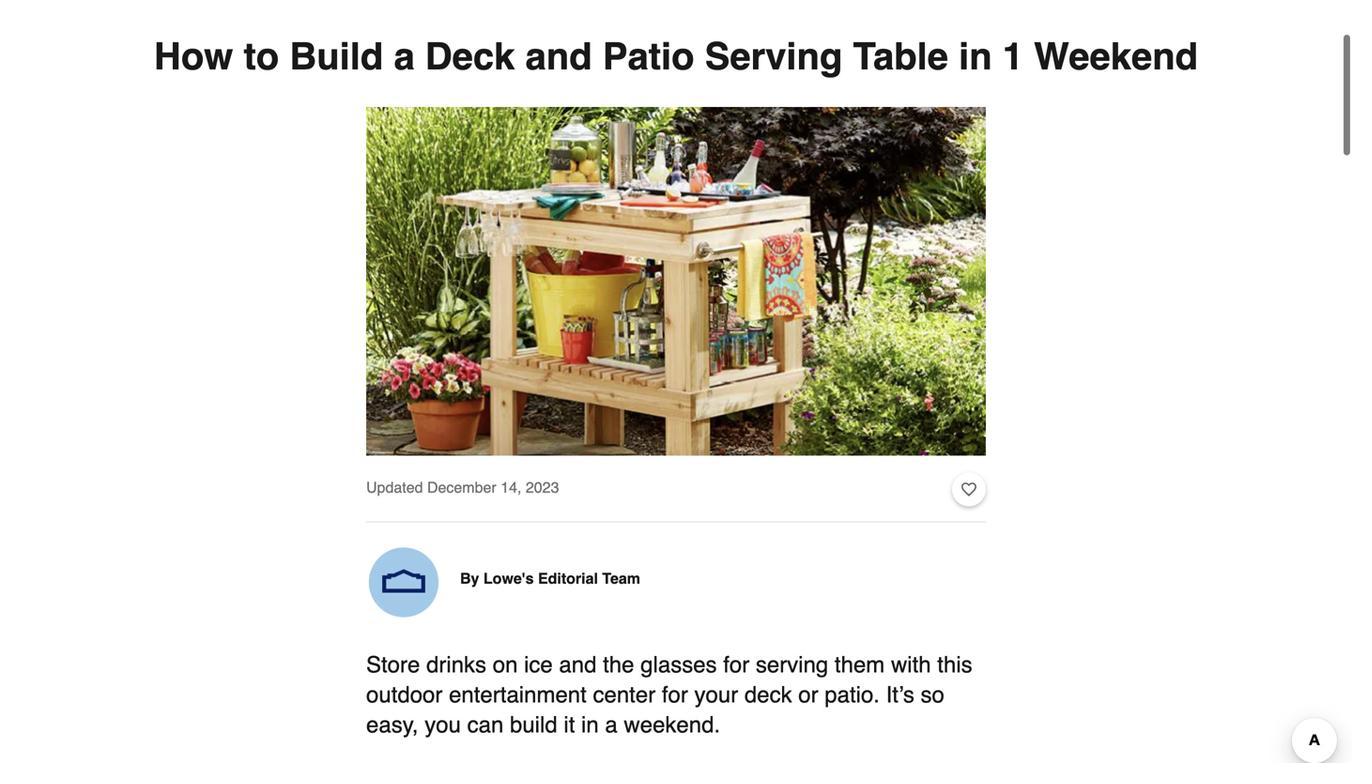 Task type: locate. For each thing, give the bounding box(es) containing it.
it
[[564, 712, 575, 738]]

in
[[959, 35, 992, 78], [581, 712, 599, 738]]

a down center
[[605, 712, 618, 738]]

weekend
[[1034, 35, 1198, 78]]

1 horizontal spatial for
[[723, 652, 750, 678]]

1 vertical spatial for
[[662, 682, 688, 708]]

2023
[[526, 479, 559, 496]]

and
[[525, 35, 592, 78], [559, 652, 597, 678]]

and inside store drinks on ice and the glasses for serving them with this outdoor entertainment center for your deck or patio. it's so easy, you can build it in a weekend.
[[559, 652, 597, 678]]

lowe's
[[484, 570, 534, 587]]

0 vertical spatial in
[[959, 35, 992, 78]]

1
[[1003, 35, 1024, 78]]

this
[[937, 652, 973, 678]]

0 vertical spatial a
[[394, 35, 415, 78]]

1 vertical spatial in
[[581, 712, 599, 738]]

1 vertical spatial a
[[605, 712, 618, 738]]

a left deck
[[394, 35, 415, 78]]

your
[[694, 682, 738, 708]]

build
[[510, 712, 558, 738]]

1 horizontal spatial in
[[959, 35, 992, 78]]

them
[[835, 652, 885, 678]]

deck
[[745, 682, 792, 708]]

outdoor
[[366, 682, 443, 708]]

for up weekend.
[[662, 682, 688, 708]]

with
[[891, 652, 931, 678]]

to
[[244, 35, 279, 78]]

a
[[394, 35, 415, 78], [605, 712, 618, 738]]

and right deck
[[525, 35, 592, 78]]

updated
[[366, 479, 423, 496]]

0 vertical spatial for
[[723, 652, 750, 678]]

serving
[[756, 652, 829, 678]]

a cedar patio serving table with beverages on ice, glasses, lemons and limes and plates. image
[[366, 107, 986, 456]]

patio.
[[825, 682, 880, 708]]

for up your
[[723, 652, 750, 678]]

1 horizontal spatial a
[[605, 712, 618, 738]]

drinks
[[426, 652, 486, 678]]

easy,
[[366, 712, 418, 738]]

and right ice
[[559, 652, 597, 678]]

store
[[366, 652, 420, 678]]

so
[[921, 682, 945, 708]]

editorial
[[538, 570, 598, 587]]

in left 1
[[959, 35, 992, 78]]

for
[[723, 652, 750, 678], [662, 682, 688, 708]]

0 horizontal spatial in
[[581, 712, 599, 738]]

0 horizontal spatial for
[[662, 682, 688, 708]]

in right it
[[581, 712, 599, 738]]

1 vertical spatial and
[[559, 652, 597, 678]]



Task type: vqa. For each thing, say whether or not it's contained in the screenshot.
"Smart" within the Smart Devices 'Link'
no



Task type: describe. For each thing, give the bounding box(es) containing it.
how to build a deck and patio serving table in 1 weekend
[[154, 35, 1198, 78]]

heart outline image
[[962, 479, 977, 500]]

glasses
[[641, 652, 717, 678]]

can
[[467, 712, 504, 738]]

by lowe's editorial team
[[460, 570, 640, 587]]

weekend.
[[624, 712, 720, 738]]

by
[[460, 570, 479, 587]]

a inside store drinks on ice and the glasses for serving them with this outdoor entertainment center for your deck or patio. it's so easy, you can build it in a weekend.
[[605, 712, 618, 738]]

table
[[853, 35, 949, 78]]

store drinks on ice and the glasses for serving them with this outdoor entertainment center for your deck or patio. it's so easy, you can build it in a weekend.
[[366, 652, 973, 738]]

ice
[[524, 652, 553, 678]]

build
[[290, 35, 383, 78]]

on
[[493, 652, 518, 678]]

team
[[602, 570, 640, 587]]

in inside store drinks on ice and the glasses for serving them with this outdoor entertainment center for your deck or patio. it's so easy, you can build it in a weekend.
[[581, 712, 599, 738]]

how
[[154, 35, 233, 78]]

december
[[427, 479, 497, 496]]

14,
[[501, 479, 522, 496]]

or
[[798, 682, 819, 708]]

deck
[[425, 35, 515, 78]]

updated december 14, 2023
[[366, 479, 559, 496]]

entertainment
[[449, 682, 587, 708]]

center
[[593, 682, 656, 708]]

it's
[[886, 682, 915, 708]]

0 vertical spatial and
[[525, 35, 592, 78]]

lowe's editorial team image
[[366, 545, 441, 620]]

0 horizontal spatial a
[[394, 35, 415, 78]]

serving
[[705, 35, 843, 78]]

you
[[425, 712, 461, 738]]

the
[[603, 652, 634, 678]]

patio
[[603, 35, 695, 78]]



